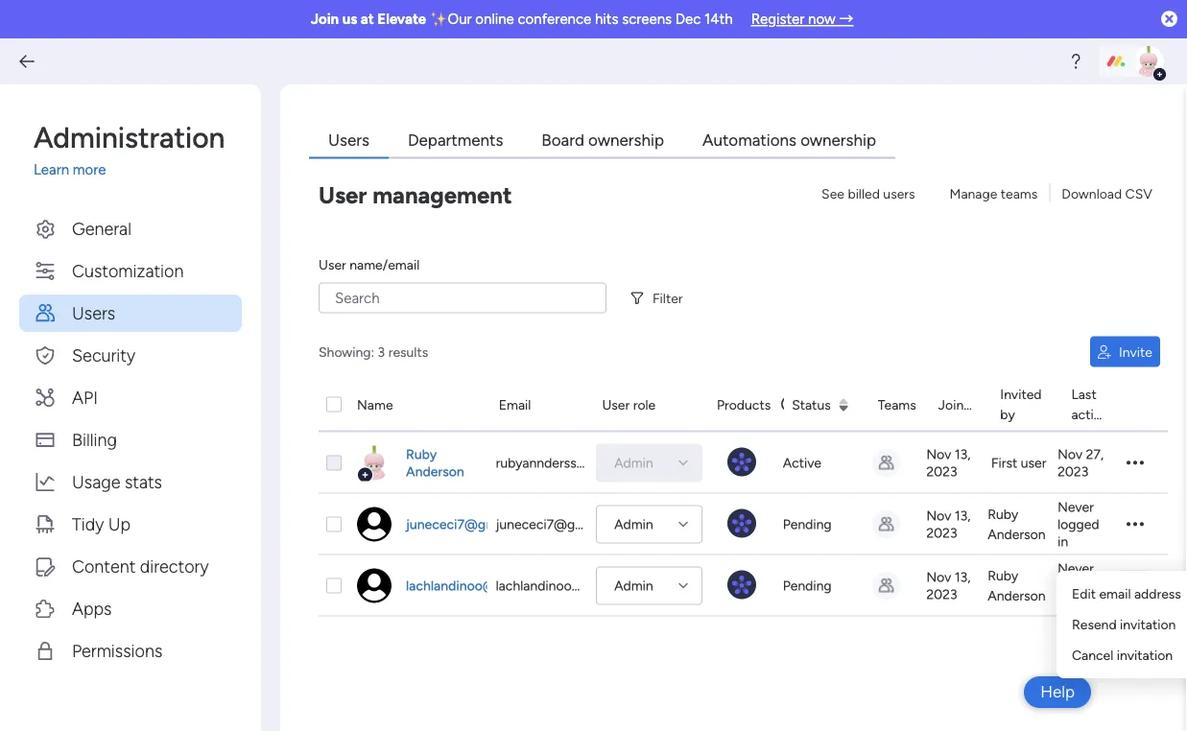 Task type: locate. For each thing, give the bounding box(es) containing it.
usage stats button
[[19, 463, 242, 501]]

0 vertical spatial user
[[319, 181, 367, 209]]

2 13, from the top
[[955, 508, 971, 524]]

user left name/email
[[319, 257, 346, 273]]

3 13, from the top
[[955, 569, 971, 586]]

1 vertical spatial user
[[319, 257, 346, 273]]

ownership inside automations ownership link
[[801, 130, 877, 150]]

1 vertical spatial ruby
[[988, 506, 1019, 523]]

billing
[[72, 429, 117, 450]]

by
[[1001, 407, 1015, 423]]

user name/email
[[319, 257, 420, 273]]

usage stats
[[72, 471, 162, 492]]

in down nov 27, 2023 at the right
[[1058, 534, 1069, 550]]

ruby anderson down first user
[[988, 506, 1046, 543]]

1 row from the top
[[319, 379, 1168, 433]]

permissions
[[72, 640, 163, 661]]

ruby anderson image right help image
[[1134, 46, 1165, 77]]

automations
[[703, 130, 797, 150]]

address
[[1135, 586, 1182, 602]]

invitation for resend invitation
[[1120, 617, 1176, 633]]

v2 ellipsis image up resend invitation
[[1127, 577, 1144, 595]]

v2 surface invite image
[[1098, 345, 1112, 359]]

filter
[[653, 290, 683, 307]]

lachlandinoo@gmail.com inside "link"
[[406, 578, 558, 594]]

anderson left edit
[[988, 588, 1046, 604]]

3 row from the top
[[319, 494, 1168, 555]]

row containing ruby anderson
[[319, 433, 1168, 494]]

admin
[[615, 455, 654, 471], [615, 517, 654, 533], [615, 578, 654, 594]]

2 never from the top
[[1058, 561, 1094, 577]]

user down users link
[[319, 181, 367, 209]]

3 nov 13, 2023 from the top
[[927, 569, 971, 603]]

0 vertical spatial admin
[[615, 455, 654, 471]]

register now → link
[[751, 11, 854, 28]]

2023 for lachlandinoo@gmail.com
[[927, 587, 958, 603]]

billing button
[[19, 421, 242, 458]]

ruby anderson link down first user
[[988, 505, 1050, 545]]

invitation down address
[[1120, 617, 1176, 633]]

register now →
[[751, 11, 854, 28]]

1 nov 13, 2023 from the top
[[927, 446, 971, 480]]

users up user management
[[328, 130, 370, 150]]

csv
[[1126, 185, 1153, 202]]

never logged in down nov 27, 2023 at the right
[[1058, 499, 1100, 550]]

ruby anderson up junececi7@gmail.com link
[[406, 446, 464, 480]]

nov 13, 2023 for rubyanndersson@gmail.com
[[927, 446, 971, 480]]

3 admin from the top
[[615, 578, 654, 594]]

ruby anderson link
[[403, 445, 488, 481], [988, 505, 1050, 545], [988, 566, 1050, 606]]

junececi7@gmail.com down 'rubyanndersson@gmail.com'
[[496, 517, 629, 533]]

last active
[[1072, 386, 1108, 423]]

admin for junececi7@gmail.com
[[615, 517, 654, 533]]

✨
[[430, 11, 444, 28]]

ruby anderson for junececi7@gmail.com
[[988, 506, 1046, 543]]

1 vertical spatial ruby anderson
[[988, 506, 1046, 543]]

users up security
[[72, 302, 115, 323]]

user for user name/email
[[319, 257, 346, 273]]

1 vertical spatial add or edit team image
[[872, 510, 901, 539]]

ruby
[[406, 446, 437, 463], [988, 506, 1019, 523], [988, 568, 1019, 584]]

1 vertical spatial invitation
[[1117, 648, 1173, 664]]

0 vertical spatial never
[[1058, 499, 1094, 516]]

nov
[[927, 446, 952, 463], [1058, 446, 1083, 463], [927, 508, 952, 524], [927, 569, 952, 586]]

user for user management
[[319, 181, 367, 209]]

permissions button
[[19, 632, 242, 670]]

0 vertical spatial v2 ellipsis image
[[1127, 454, 1144, 472]]

status
[[792, 396, 831, 413]]

logged down nov 27, 2023 at the right
[[1058, 517, 1100, 533]]

0 vertical spatial 13,
[[955, 446, 971, 463]]

ownership right board
[[589, 130, 664, 150]]

add or edit team image for junececi7@gmail.com
[[872, 510, 901, 539]]

2 vertical spatial ruby anderson link
[[988, 566, 1050, 606]]

1 vertical spatial logged
[[1058, 578, 1100, 594]]

joined
[[939, 396, 979, 413]]

ruby anderson image
[[1134, 46, 1165, 77], [357, 446, 392, 481]]

manage
[[950, 185, 998, 202]]

2 vertical spatial admin
[[615, 578, 654, 594]]

0 vertical spatial add or edit team image
[[872, 449, 901, 478]]

2 admin from the top
[[615, 517, 654, 533]]

0 vertical spatial invitation
[[1120, 617, 1176, 633]]

pending
[[783, 517, 832, 533], [783, 578, 832, 594]]

1 vertical spatial ruby anderson image
[[357, 446, 392, 481]]

13,
[[955, 446, 971, 463], [955, 508, 971, 524], [955, 569, 971, 586]]

1 pending from the top
[[783, 517, 832, 533]]

ruby anderson link up junececi7@gmail.com link
[[403, 445, 488, 481]]

ruby anderson
[[406, 446, 464, 480], [988, 506, 1046, 543], [988, 568, 1046, 604]]

ownership up see
[[801, 130, 877, 150]]

2 vertical spatial v2 ellipsis image
[[1127, 577, 1144, 595]]

v2 ellipsis image for logged
[[1127, 516, 1144, 534]]

1 in from the top
[[1058, 534, 1069, 550]]

13, for junececi7@gmail.com
[[955, 508, 971, 524]]

junececi7@gmail.com up lachlandinoo@gmail.com "link"
[[406, 517, 540, 533]]

1 horizontal spatial users
[[328, 130, 370, 150]]

2 vertical spatial ruby anderson
[[988, 568, 1046, 604]]

2 vertical spatial user
[[602, 396, 630, 413]]

user role
[[602, 396, 656, 413]]

invitation for cancel invitation
[[1117, 648, 1173, 664]]

1 vertical spatial ruby anderson link
[[988, 505, 1050, 545]]

name/email
[[350, 257, 420, 273]]

3 v2 ellipsis image from the top
[[1127, 577, 1144, 595]]

api
[[72, 387, 98, 408]]

never down nov 27, 2023 at the right
[[1058, 499, 1094, 516]]

0 vertical spatial anderson
[[406, 464, 464, 480]]

1 never logged in from the top
[[1058, 499, 1100, 550]]

in left edit
[[1058, 595, 1069, 612]]

2 vertical spatial ruby
[[988, 568, 1019, 584]]

users inside button
[[72, 302, 115, 323]]

junececi7@gmail.com
[[406, 517, 540, 533], [496, 517, 629, 533]]

at
[[361, 11, 374, 28]]

2 logged from the top
[[1058, 578, 1100, 594]]

teams
[[1001, 185, 1038, 202]]

junececi7@gmail.com link
[[403, 515, 540, 534]]

0 vertical spatial pending
[[783, 517, 832, 533]]

anderson down first user
[[988, 527, 1046, 543]]

2 vertical spatial add or edit team image
[[872, 572, 901, 601]]

2023 for junececi7@gmail.com
[[927, 525, 958, 541]]

2 pending from the top
[[783, 578, 832, 594]]

1 vertical spatial never logged in
[[1058, 561, 1100, 612]]

learn
[[34, 161, 69, 179]]

3 add or edit team image from the top
[[872, 572, 901, 601]]

2 vertical spatial anderson
[[988, 588, 1046, 604]]

0 vertical spatial nov 13, 2023
[[927, 446, 971, 480]]

ownership inside board ownership link
[[589, 130, 664, 150]]

ruby anderson image down name
[[357, 446, 392, 481]]

1 vertical spatial anderson
[[988, 527, 1046, 543]]

user inside row
[[602, 396, 630, 413]]

1 logged from the top
[[1058, 517, 1100, 533]]

1 lachlandinoo@gmail.com from the left
[[406, 578, 558, 594]]

2 never logged in from the top
[[1058, 561, 1100, 612]]

first
[[992, 455, 1018, 471]]

nov for rubyanndersson@gmail.com
[[927, 446, 952, 463]]

download csv button
[[1054, 178, 1161, 209]]

ownership for board ownership
[[589, 130, 664, 150]]

0 vertical spatial logged
[[1058, 517, 1100, 533]]

1 vertical spatial admin
[[615, 517, 654, 533]]

0 horizontal spatial ownership
[[589, 130, 664, 150]]

2 vertical spatial 13,
[[955, 569, 971, 586]]

0 vertical spatial in
[[1058, 534, 1069, 550]]

1 add or edit team image from the top
[[872, 449, 901, 478]]

1 v2 ellipsis image from the top
[[1127, 454, 1144, 472]]

online
[[476, 11, 514, 28]]

never logged in up the resend
[[1058, 561, 1100, 612]]

user left the role at bottom
[[602, 396, 630, 413]]

1 vertical spatial users
[[72, 302, 115, 323]]

1 horizontal spatial ruby anderson image
[[1134, 46, 1165, 77]]

logged up the resend
[[1058, 578, 1100, 594]]

add or edit team image
[[872, 449, 901, 478], [872, 510, 901, 539], [872, 572, 901, 601]]

Search text field
[[319, 283, 607, 313]]

user for user role
[[602, 396, 630, 413]]

never up edit
[[1058, 561, 1094, 577]]

0 horizontal spatial users
[[72, 302, 115, 323]]

pending for junececi7@gmail.com
[[783, 517, 832, 533]]

anderson
[[406, 464, 464, 480], [988, 527, 1046, 543], [988, 588, 1046, 604]]

1 vertical spatial in
[[1058, 595, 1069, 612]]

active
[[1072, 407, 1108, 423]]

usage
[[72, 471, 120, 492]]

1 horizontal spatial ownership
[[801, 130, 877, 150]]

2023 for rubyanndersson@gmail.com
[[927, 464, 958, 480]]

users
[[884, 185, 915, 202]]

1 13, from the top
[[955, 446, 971, 463]]

users link
[[309, 123, 389, 159]]

junececi7@gmail.com image
[[357, 507, 392, 542]]

2 add or edit team image from the top
[[872, 510, 901, 539]]

invited by
[[1001, 386, 1042, 423]]

download
[[1062, 185, 1122, 202]]

logged for junececi7@gmail.com
[[1058, 517, 1100, 533]]

email
[[1100, 586, 1131, 602]]

resend
[[1072, 617, 1117, 633]]

2023
[[927, 464, 958, 480], [1058, 464, 1089, 480], [927, 525, 958, 541], [927, 587, 958, 603]]

ruby anderson link left edit
[[988, 566, 1050, 606]]

anderson up junececi7@gmail.com link
[[406, 464, 464, 480]]

administration
[[34, 120, 225, 155]]

2 v2 ellipsis image from the top
[[1127, 516, 1144, 534]]

1 junececi7@gmail.com from the left
[[406, 517, 540, 533]]

2 in from the top
[[1058, 595, 1069, 612]]

0 vertical spatial ruby
[[406, 446, 437, 463]]

ownership for automations ownership
[[801, 130, 877, 150]]

2 nov 13, 2023 from the top
[[927, 508, 971, 541]]

learn more link
[[34, 159, 242, 181]]

v2 ellipsis image
[[1127, 454, 1144, 472], [1127, 516, 1144, 534], [1127, 577, 1144, 595]]

user management
[[319, 181, 512, 209]]

never for junececi7@gmail.com
[[1058, 499, 1094, 516]]

1 never from the top
[[1058, 499, 1094, 516]]

in for junececi7@gmail.com
[[1058, 534, 1069, 550]]

1 vertical spatial v2 ellipsis image
[[1127, 516, 1144, 534]]

board
[[542, 130, 585, 150]]

users
[[328, 130, 370, 150], [72, 302, 115, 323]]

v2 ellipsis image right 27,
[[1127, 454, 1144, 472]]

edit
[[1072, 586, 1096, 602]]

user
[[1021, 455, 1047, 471]]

0 vertical spatial ruby anderson link
[[403, 445, 488, 481]]

showing:
[[319, 344, 375, 360]]

2 vertical spatial nov 13, 2023
[[927, 569, 971, 603]]

2 ownership from the left
[[801, 130, 877, 150]]

administration learn more
[[34, 120, 225, 179]]

3
[[378, 344, 385, 360]]

row
[[319, 379, 1168, 433], [319, 433, 1168, 494], [319, 494, 1168, 555], [319, 555, 1168, 617]]

v2 ellipsis image for 27,
[[1127, 454, 1144, 472]]

board ownership
[[542, 130, 664, 150]]

1 admin from the top
[[615, 455, 654, 471]]

row group
[[319, 433, 1168, 617]]

content directory button
[[19, 548, 242, 585]]

2 row from the top
[[319, 433, 1168, 494]]

1 vertical spatial 13,
[[955, 508, 971, 524]]

1 vertical spatial pending
[[783, 578, 832, 594]]

nov 13, 2023
[[927, 446, 971, 480], [927, 508, 971, 541], [927, 569, 971, 603]]

1 vertical spatial never
[[1058, 561, 1094, 577]]

cancel
[[1072, 648, 1114, 664]]

1 ownership from the left
[[589, 130, 664, 150]]

ruby anderson left edit
[[988, 568, 1046, 604]]

grid
[[319, 379, 1168, 713]]

v2 ellipsis image up edit email address
[[1127, 516, 1144, 534]]

invitation down resend invitation
[[1117, 648, 1173, 664]]

0 vertical spatial never logged in
[[1058, 499, 1100, 550]]

0 horizontal spatial ruby anderson image
[[357, 446, 392, 481]]

tidy up
[[72, 514, 131, 534]]

1 vertical spatial nov 13, 2023
[[927, 508, 971, 541]]



Task type: vqa. For each thing, say whether or not it's contained in the screenshot.
the top Pending
yes



Task type: describe. For each thing, give the bounding box(es) containing it.
row group containing ruby anderson
[[319, 433, 1168, 617]]

see
[[822, 185, 845, 202]]

nov for junececi7@gmail.com
[[927, 508, 952, 524]]

anderson for lachlandinoo@gmail.com
[[988, 588, 1046, 604]]

13, for rubyanndersson@gmail.com
[[955, 446, 971, 463]]

anderson for junececi7@gmail.com
[[988, 527, 1046, 543]]

0 vertical spatial users
[[328, 130, 370, 150]]

dec
[[676, 11, 701, 28]]

tidy up button
[[19, 505, 242, 543]]

first user
[[992, 455, 1047, 471]]

2 junececi7@gmail.com from the left
[[496, 517, 629, 533]]

automations ownership
[[703, 130, 877, 150]]

27,
[[1086, 446, 1104, 463]]

nov 13, 2023 for lachlandinoo@gmail.com
[[927, 569, 971, 603]]

tidy
[[72, 514, 104, 534]]

security button
[[19, 336, 242, 374]]

ruby anderson link for junececi7@gmail.com
[[988, 505, 1050, 545]]

13, for lachlandinoo@gmail.com
[[955, 569, 971, 586]]

manage teams button
[[942, 178, 1046, 209]]

teams
[[878, 396, 917, 413]]

ruby anderson image inside row
[[357, 446, 392, 481]]

last
[[1072, 386, 1097, 403]]

email
[[499, 396, 531, 413]]

our
[[448, 11, 472, 28]]

back to workspace image
[[17, 52, 36, 71]]

never for lachlandinoo@gmail.com
[[1058, 561, 1094, 577]]

row containing invited by
[[319, 379, 1168, 433]]

directory
[[140, 556, 209, 577]]

logged for lachlandinoo@gmail.com
[[1058, 578, 1100, 594]]

rubyanndersson@gmail.com
[[496, 455, 667, 471]]

help button
[[1025, 677, 1092, 709]]

showing: 3 results
[[319, 344, 428, 360]]

nov 27, 2023
[[1058, 446, 1104, 480]]

register
[[751, 11, 805, 28]]

management
[[373, 181, 512, 209]]

14th
[[705, 11, 733, 28]]

→
[[839, 11, 854, 28]]

content directory
[[72, 556, 209, 577]]

nov 13, 2023 for junececi7@gmail.com
[[927, 508, 971, 541]]

customization button
[[19, 252, 242, 289]]

up
[[108, 514, 131, 534]]

active
[[783, 455, 822, 471]]

general
[[72, 218, 131, 239]]

never logged in for junececi7@gmail.com
[[1058, 499, 1100, 550]]

ruby for junececi7@gmail.com
[[988, 506, 1019, 523]]

2 lachlandinoo@gmail.com from the left
[[496, 578, 647, 594]]

apps
[[72, 598, 112, 619]]

invite
[[1119, 344, 1153, 360]]

results
[[388, 344, 428, 360]]

edit email address
[[1072, 586, 1182, 602]]

lachlandinoo@gmail.com image
[[357, 569, 392, 603]]

pending for lachlandinoo@gmail.com
[[783, 578, 832, 594]]

ruby for lachlandinoo@gmail.com
[[988, 568, 1019, 584]]

ruby anderson for lachlandinoo@gmail.com
[[988, 568, 1046, 604]]

4 row from the top
[[319, 555, 1168, 617]]

products
[[717, 396, 771, 413]]

see billed users
[[822, 185, 915, 202]]

customization
[[72, 260, 184, 281]]

board ownership link
[[523, 123, 684, 159]]

apps button
[[19, 590, 242, 627]]

security
[[72, 345, 135, 365]]

never logged in for lachlandinoo@gmail.com
[[1058, 561, 1100, 612]]

nov for lachlandinoo@gmail.com
[[927, 569, 952, 586]]

us
[[342, 11, 357, 28]]

help image
[[1067, 52, 1086, 71]]

0 vertical spatial ruby anderson
[[406, 446, 464, 480]]

2023 inside nov 27, 2023
[[1058, 464, 1089, 480]]

ruby anderson link for lachlandinoo@gmail.com
[[988, 566, 1050, 606]]

admin for lachlandinoo@gmail.com
[[615, 578, 654, 594]]

departments link
[[389, 123, 523, 159]]

general button
[[19, 210, 242, 247]]

0 vertical spatial ruby anderson image
[[1134, 46, 1165, 77]]

invite button
[[1091, 336, 1161, 367]]

nov inside nov 27, 2023
[[1058, 446, 1083, 463]]

join
[[311, 11, 339, 28]]

in for lachlandinoo@gmail.com
[[1058, 595, 1069, 612]]

grid containing invited by
[[319, 379, 1168, 713]]

download csv
[[1062, 185, 1153, 202]]

lachlandinoo@gmail.com link
[[403, 577, 558, 596]]

add or edit team image for rubyanndersson@gmail.com
[[872, 449, 901, 478]]

screens
[[622, 11, 672, 28]]

stats
[[125, 471, 162, 492]]

conference
[[518, 11, 592, 28]]

filter button
[[626, 283, 695, 314]]

hits
[[595, 11, 619, 28]]

cancel invitation
[[1072, 648, 1173, 664]]

add or edit team image for lachlandinoo@gmail.com
[[872, 572, 901, 601]]

now
[[808, 11, 836, 28]]

help
[[1041, 683, 1075, 702]]

api button
[[19, 379, 242, 416]]

see billed users button
[[814, 178, 923, 209]]

more
[[73, 161, 106, 179]]

join us at elevate ✨ our online conference hits screens dec 14th
[[311, 11, 733, 28]]

automations ownership link
[[684, 123, 896, 159]]

elevate
[[378, 11, 426, 28]]

invited
[[1001, 386, 1042, 403]]

users button
[[19, 294, 242, 332]]

role
[[633, 396, 656, 413]]

content
[[72, 556, 136, 577]]

departments
[[408, 130, 503, 150]]



